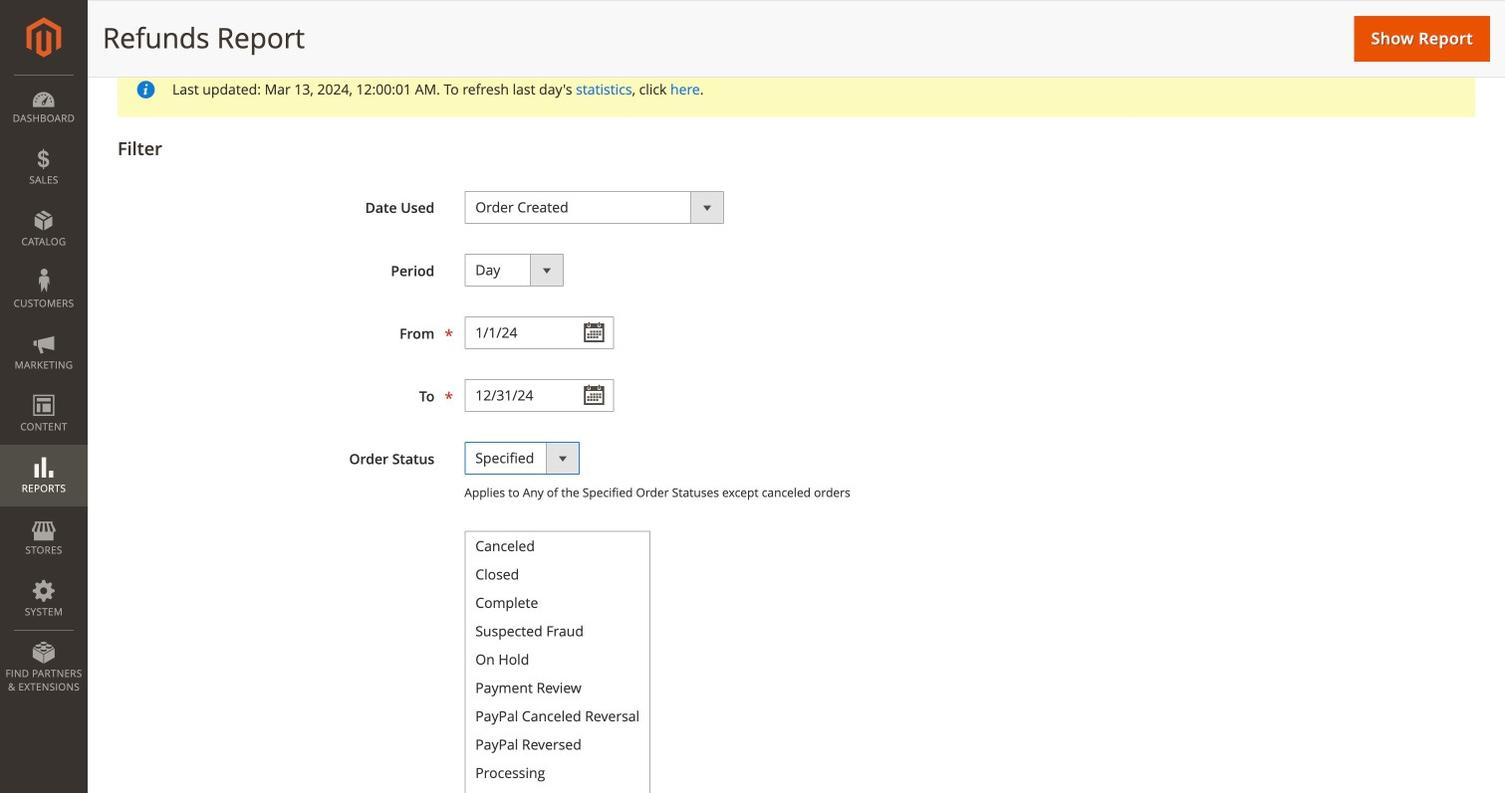 Task type: locate. For each thing, give the bounding box(es) containing it.
None text field
[[464, 317, 614, 350], [464, 380, 614, 412], [464, 317, 614, 350], [464, 380, 614, 412]]

menu bar
[[0, 75, 88, 704]]

magento admin panel image
[[26, 17, 61, 58]]



